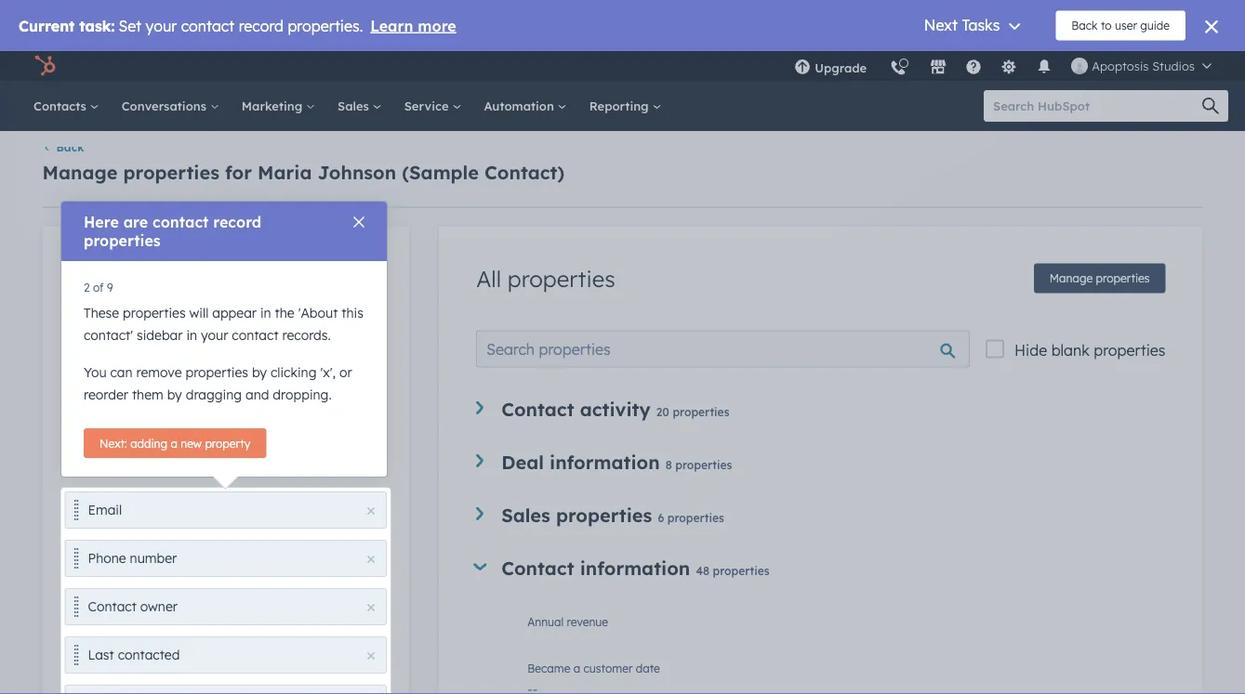 Task type: locate. For each thing, give the bounding box(es) containing it.
all properties
[[476, 264, 615, 292]]

in
[[260, 305, 271, 321], [186, 327, 197, 344], [65, 404, 76, 420]]

these left 9
[[65, 292, 100, 309]]

the inside these properties will appear in the 'about this contact' sidebar in your contact records.
[[275, 305, 295, 321]]

2 horizontal spatial a
[[573, 662, 580, 676]]

close image
[[367, 556, 375, 563], [367, 604, 375, 612], [367, 653, 375, 660]]

manage inside manage properties link
[[1050, 271, 1093, 285]]

contact right are
[[153, 213, 209, 232]]

0 vertical spatial by
[[252, 365, 267, 381]]

reset to account defaults button
[[121, 440, 331, 477]]

information left 48
[[580, 556, 690, 580]]

1 vertical spatial close image
[[367, 508, 375, 515]]

0 horizontal spatial information
[[65, 315, 136, 331]]

1 horizontal spatial close image
[[367, 508, 375, 515]]

a
[[180, 315, 188, 331], [171, 437, 177, 451], [573, 662, 580, 676]]

close image for last contacted
[[367, 653, 375, 660]]

by
[[252, 365, 267, 381], [167, 387, 182, 403]]

2 horizontal spatial in
[[260, 305, 271, 321]]

contacted
[[118, 647, 180, 663]]

for
[[225, 161, 252, 184]]

properties inside manage properties link
[[1096, 271, 1150, 285]]

0 vertical spatial information
[[65, 315, 136, 331]]

a right about
[[180, 315, 188, 331]]

1 horizontal spatial in
[[186, 327, 197, 344]]

appear inside these properties will appear when you view information about a contact. these changes will only affect you.
[[193, 292, 238, 309]]

contact
[[153, 213, 209, 232], [232, 327, 279, 344]]

3 close image from the top
[[367, 653, 375, 660]]

can
[[110, 365, 133, 381]]

0 horizontal spatial manage
[[42, 161, 118, 184]]

properties up about
[[104, 292, 167, 309]]

these for 2 of 9
[[84, 305, 119, 321]]

manage properties for maria johnson (sample contact)
[[42, 161, 565, 184]]

here are contact record properties
[[84, 213, 261, 250]]

will down or at bottom left
[[334, 382, 353, 398]]

by up and
[[252, 365, 267, 381]]

0 horizontal spatial by
[[167, 387, 182, 403]]

0 vertical spatial the
[[275, 305, 295, 321]]

upgrade image
[[794, 60, 811, 76]]

settings image
[[1001, 60, 1018, 76]]

0 vertical spatial default
[[167, 382, 210, 398]]

search image
[[1202, 98, 1219, 114]]

properties up dragging
[[185, 365, 248, 381]]

only
[[65, 337, 90, 353]]

manage
[[42, 161, 118, 184], [1050, 271, 1093, 285]]

0 vertical spatial contact
[[501, 556, 574, 580]]

menu
[[783, 51, 1223, 88]]

set
[[122, 382, 140, 398]]

1 horizontal spatial information
[[580, 556, 690, 580]]

1 close image from the top
[[367, 556, 375, 563]]

0 horizontal spatial a
[[171, 437, 177, 451]]

contact for information
[[501, 556, 574, 580]]

default up set default properties
[[167, 382, 210, 398]]

will right 'about
[[340, 315, 359, 331]]

0 horizontal spatial close image
[[353, 217, 365, 228]]

appear for about
[[193, 292, 238, 309]]

reorder
[[84, 387, 128, 403]]

caret image
[[473, 563, 487, 571]]

will inside you may set the default properties all users will see in settings.
[[334, 382, 353, 398]]

1 vertical spatial the
[[144, 382, 163, 398]]

by right them
[[167, 387, 182, 403]]

2
[[84, 280, 90, 294]]

notifications button
[[1029, 51, 1060, 81]]

9
[[107, 280, 113, 294]]

0 vertical spatial close image
[[367, 556, 375, 563]]

these
[[65, 292, 100, 309], [84, 305, 119, 321], [245, 315, 281, 331]]

default up next: adding a new property button
[[159, 404, 205, 420]]

are
[[123, 213, 148, 232]]

help image
[[965, 60, 982, 76]]

next: adding a new property button
[[84, 429, 266, 458]]

dragging
[[186, 387, 242, 403]]

these down when
[[245, 315, 281, 331]]

1 vertical spatial manage
[[1050, 271, 1093, 285]]

all
[[476, 264, 501, 292]]

properties right 48
[[713, 564, 770, 578]]

2 vertical spatial close image
[[367, 653, 375, 660]]

reset to account defaults
[[144, 450, 308, 466]]

here
[[84, 213, 119, 232]]

1 vertical spatial by
[[167, 387, 182, 403]]

set default properties link
[[134, 402, 296, 425]]

reset
[[144, 450, 179, 466]]

contact owner
[[88, 599, 178, 615]]

phone
[[88, 550, 126, 567]]

48
[[696, 564, 710, 578]]

a left new
[[171, 437, 177, 451]]

1 horizontal spatial by
[[252, 365, 267, 381]]

1 horizontal spatial contact
[[501, 556, 574, 580]]

information
[[65, 315, 136, 331], [580, 556, 690, 580]]

marketplaces image
[[930, 60, 947, 76]]

0 vertical spatial manage
[[42, 161, 118, 184]]

the down remove
[[144, 382, 163, 398]]

0 vertical spatial a
[[180, 315, 188, 331]]

1 vertical spatial close image
[[367, 604, 375, 612]]

upgrade
[[815, 60, 867, 75]]

2 close image from the top
[[367, 604, 375, 612]]

manage up blank
[[1050, 271, 1093, 285]]

1 vertical spatial information
[[580, 556, 690, 580]]

properties up set default properties link
[[214, 382, 277, 398]]

apoptosis studios button
[[1060, 51, 1223, 81]]

0 horizontal spatial contact
[[153, 213, 209, 232]]

set default properties
[[134, 404, 277, 420]]

1 vertical spatial a
[[171, 437, 177, 451]]

default inside you may set the default properties all users will see in settings.
[[167, 382, 210, 398]]

in left your at the top of page
[[186, 327, 197, 344]]

1 horizontal spatial contact
[[232, 327, 279, 344]]

properties inside set default properties link
[[209, 404, 277, 420]]

calling icon button
[[883, 53, 914, 80]]

a right became
[[573, 662, 580, 676]]

property
[[205, 437, 250, 451]]

you
[[84, 365, 107, 381], [65, 382, 87, 398]]

you up may
[[84, 365, 107, 381]]

contact.
[[192, 315, 242, 331]]

2 vertical spatial in
[[65, 404, 76, 420]]

in inside you may set the default properties all users will see in settings.
[[65, 404, 76, 420]]

2 vertical spatial a
[[573, 662, 580, 676]]

information up affect
[[65, 315, 136, 331]]

appear inside these properties will appear in the 'about this contact' sidebar in your contact records.
[[212, 305, 257, 321]]

0 horizontal spatial in
[[65, 404, 76, 420]]

Annual revenue text field
[[527, 612, 1166, 649]]

view
[[303, 292, 331, 309]]

0 vertical spatial you
[[84, 365, 107, 381]]

1 vertical spatial in
[[186, 327, 197, 344]]

contact up annual
[[501, 556, 574, 580]]

contact down when
[[232, 327, 279, 344]]

you for you may set the default properties all users will see in settings.
[[65, 382, 87, 398]]

you inside you can remove properties by clicking 'x', or reorder them by dragging and dropping.
[[84, 365, 107, 381]]

1 vertical spatial you
[[65, 382, 87, 398]]

these up contact'
[[84, 305, 119, 321]]

0 horizontal spatial contact
[[88, 599, 137, 615]]

in for in
[[186, 327, 197, 344]]

affect
[[94, 337, 130, 353]]

properties inside here are contact record properties
[[84, 232, 161, 250]]

records.
[[282, 327, 331, 344]]

you inside you may set the default properties all users will see in settings.
[[65, 382, 87, 398]]

close image for phone number
[[367, 556, 375, 563]]

1 vertical spatial contact
[[232, 327, 279, 344]]

users
[[298, 382, 330, 398]]

in left you at the left top of the page
[[260, 305, 271, 321]]

the right when
[[275, 305, 295, 321]]

properties inside contact information 48 properties
[[713, 564, 770, 578]]

these for about
[[65, 292, 100, 309]]

will up your at the top of page
[[189, 305, 209, 321]]

1 horizontal spatial a
[[180, 315, 188, 331]]

1 vertical spatial contact
[[88, 599, 137, 615]]

contact
[[501, 556, 574, 580], [88, 599, 137, 615]]

'x',
[[320, 365, 336, 381]]

close image
[[353, 217, 365, 228], [367, 508, 375, 515]]

and
[[245, 387, 269, 403]]

appear up the contact.
[[193, 292, 238, 309]]

next:
[[99, 437, 127, 451]]

these properties will appear when you view information about a contact. these changes will only affect you.
[[65, 292, 359, 353]]

you left may
[[65, 382, 87, 398]]

0 vertical spatial contact
[[153, 213, 209, 232]]

properties up hide blank properties
[[1096, 271, 1150, 285]]

will
[[170, 292, 190, 309], [189, 305, 209, 321], [340, 315, 359, 331], [334, 382, 353, 398]]

1 horizontal spatial manage
[[1050, 271, 1093, 285]]

'about
[[298, 305, 338, 321]]

search button
[[1193, 90, 1228, 122]]

in left settings.
[[65, 404, 76, 420]]

the
[[275, 305, 295, 321], [144, 382, 163, 398]]

them
[[132, 387, 163, 403]]

1 horizontal spatial the
[[275, 305, 295, 321]]

or
[[339, 365, 352, 381]]

contact left owner
[[88, 599, 137, 615]]

adding
[[130, 437, 167, 451]]

appear
[[193, 292, 238, 309], [212, 305, 257, 321]]

0 vertical spatial close image
[[353, 217, 365, 228]]

0 horizontal spatial the
[[144, 382, 163, 398]]

information inside these properties will appear when you view information about a contact. these changes will only affect you.
[[65, 315, 136, 331]]

properties down and
[[209, 404, 277, 420]]

these inside these properties will appear in the 'about this contact' sidebar in your contact records.
[[84, 305, 119, 321]]

appear up your at the top of page
[[212, 305, 257, 321]]

properties up 9
[[84, 232, 161, 250]]

manage down back
[[42, 161, 118, 184]]

properties up sidebar
[[123, 305, 186, 321]]



Task type: vqa. For each thing, say whether or not it's contained in the screenshot.
A to the top
yes



Task type: describe. For each thing, give the bounding box(es) containing it.
appear for 2 of 9
[[212, 305, 257, 321]]

johnson
[[318, 161, 396, 184]]

link opens in a new window image
[[280, 402, 293, 425]]

a inside these properties will appear when you view information about a contact. these changes will only affect you.
[[180, 315, 188, 331]]

contact inside these properties will appear in the 'about this contact' sidebar in your contact records.
[[232, 327, 279, 344]]

hide blank properties
[[1015, 341, 1166, 359]]

properties inside these properties will appear in the 'about this contact' sidebar in your contact records.
[[123, 305, 186, 321]]

your
[[201, 327, 228, 344]]

help button
[[958, 51, 990, 81]]

properties inside you can remove properties by clicking 'x', or reorder them by dragging and dropping.
[[185, 365, 248, 381]]

dropping.
[[273, 387, 332, 403]]

email
[[88, 502, 122, 518]]

you for you can remove properties by clicking 'x', or reorder them by dragging and dropping.
[[84, 365, 107, 381]]

when
[[241, 292, 274, 309]]

properties inside you may set the default properties all users will see in settings.
[[214, 382, 277, 398]]

became a customer date
[[527, 662, 660, 676]]

contact for owner
[[88, 599, 137, 615]]

customer
[[584, 662, 633, 676]]

properties up here are contact record properties in the top left of the page
[[123, 161, 219, 184]]

apoptosis studios
[[1092, 58, 1195, 73]]

Search HubSpot search field
[[984, 90, 1212, 122]]

all
[[280, 382, 294, 398]]

hubspot link
[[22, 55, 70, 77]]

you may set the default properties all users will see in settings.
[[65, 382, 378, 420]]

next: adding a new property
[[99, 437, 250, 451]]

marketplaces button
[[919, 51, 958, 81]]

blank
[[1051, 341, 1090, 359]]

these properties will appear in the 'about this contact' sidebar in your contact records.
[[84, 305, 363, 344]]

menu containing apoptosis studios
[[783, 51, 1223, 88]]

changes
[[284, 315, 336, 331]]

apoptosis
[[1092, 58, 1149, 73]]

contact information 48 properties
[[501, 556, 770, 580]]

sidebar
[[137, 327, 183, 344]]

properties inside these properties will appear when you view information about a contact. these changes will only affect you.
[[104, 292, 167, 309]]

annual
[[527, 615, 564, 629]]

Search properties search field
[[476, 330, 970, 368]]

to
[[183, 450, 196, 466]]

contact inside here are contact record properties
[[153, 213, 209, 232]]

number
[[130, 550, 177, 567]]

hide
[[1015, 341, 1047, 359]]

new
[[181, 437, 202, 451]]

date
[[636, 662, 660, 676]]

Became a customer date text field
[[527, 673, 1166, 695]]

about
[[140, 315, 177, 331]]

manage properties link
[[1034, 263, 1166, 293]]

tara schultz image
[[1071, 58, 1088, 74]]

may
[[91, 382, 118, 398]]

(sample
[[402, 161, 479, 184]]

last
[[88, 647, 114, 663]]

maria
[[258, 161, 312, 184]]

became
[[527, 662, 570, 676]]

contact)
[[484, 161, 565, 184]]

0 vertical spatial in
[[260, 305, 271, 321]]

last contacted
[[88, 647, 180, 663]]

the inside you may set the default properties all users will see in settings.
[[144, 382, 163, 398]]

account
[[200, 450, 252, 466]]

link opens in a new window image
[[280, 407, 293, 420]]

contact'
[[84, 327, 133, 344]]

see
[[357, 382, 378, 398]]

properties right the 'all'
[[508, 264, 615, 292]]

calling icon image
[[890, 60, 907, 77]]

set
[[134, 404, 155, 420]]

manage properties
[[1050, 271, 1150, 285]]

back link
[[42, 140, 84, 154]]

clicking
[[271, 365, 317, 381]]

will up about
[[170, 292, 190, 309]]

notifications image
[[1036, 60, 1053, 76]]

studios
[[1152, 58, 1195, 73]]

this
[[342, 305, 363, 321]]

about
[[65, 249, 109, 267]]

revenue
[[567, 615, 608, 629]]

manage for manage properties for maria johnson (sample contact)
[[42, 161, 118, 184]]

you can remove properties by clicking 'x', or reorder them by dragging and dropping.
[[84, 365, 352, 403]]

manage for manage properties
[[1050, 271, 1093, 285]]

close image for contact owner
[[367, 604, 375, 612]]

a inside button
[[171, 437, 177, 451]]

settings link
[[990, 51, 1029, 81]]

hubspot image
[[33, 55, 56, 77]]

of
[[93, 280, 104, 294]]

you
[[277, 292, 300, 309]]

owner
[[140, 599, 178, 615]]

phone number
[[88, 550, 177, 567]]

back
[[56, 140, 84, 154]]

settings.
[[79, 404, 130, 420]]

2 of 9
[[84, 280, 113, 294]]

annual revenue
[[527, 615, 608, 629]]

you.
[[134, 337, 159, 353]]

properties right blank
[[1094, 341, 1166, 359]]

defaults
[[255, 450, 308, 466]]

1 vertical spatial default
[[159, 404, 205, 420]]

will inside these properties will appear in the 'about this contact' sidebar in your contact records.
[[189, 305, 209, 321]]

record
[[213, 213, 261, 232]]

in for default
[[65, 404, 76, 420]]



